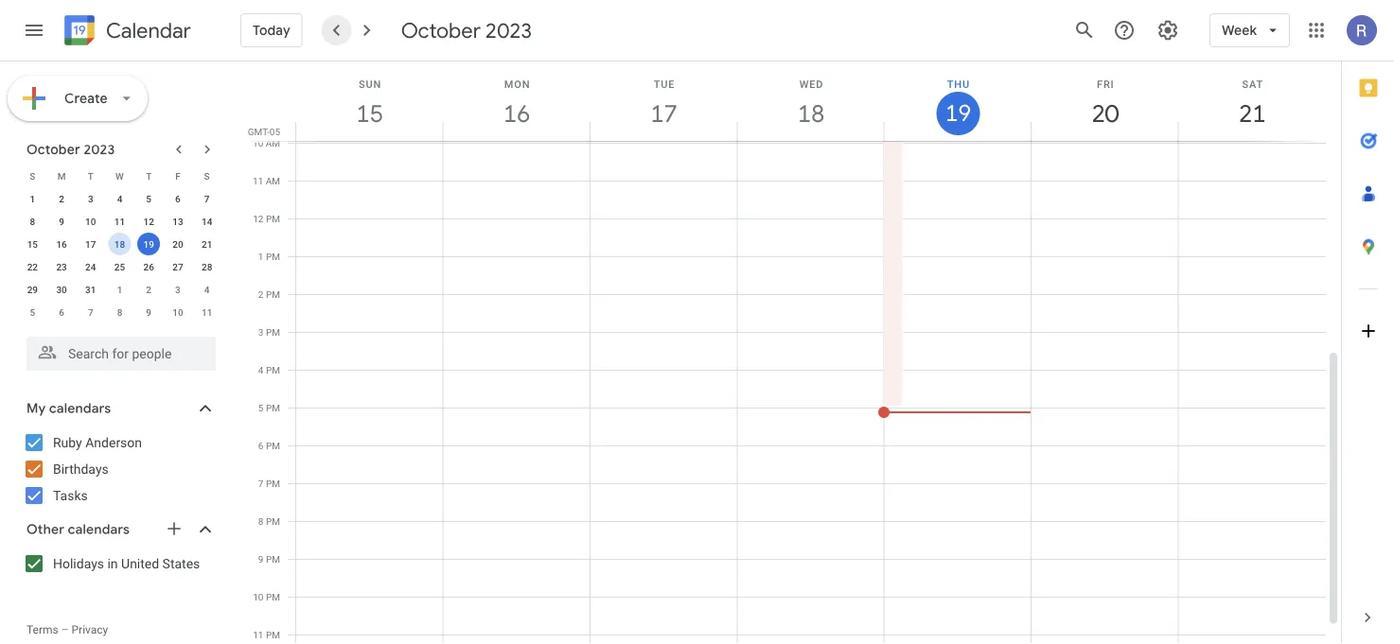 Task type: vqa. For each thing, say whether or not it's contained in the screenshot.
'numbers'
no



Task type: locate. For each thing, give the bounding box(es) containing it.
22
[[27, 261, 38, 273]]

2 down 26 element
[[146, 284, 152, 295]]

16 link
[[495, 92, 539, 135]]

calendars inside dropdown button
[[68, 522, 130, 539]]

0 horizontal spatial 8
[[30, 216, 35, 227]]

0 horizontal spatial 17
[[85, 239, 96, 250]]

2 horizontal spatial 8
[[258, 516, 264, 527]]

w
[[116, 170, 124, 182]]

2 for november 2 element
[[146, 284, 152, 295]]

15
[[355, 98, 382, 129], [27, 239, 38, 250]]

2 row from the top
[[18, 188, 222, 210]]

11 down 10 am
[[253, 175, 264, 187]]

10 up 17 element
[[85, 216, 96, 227]]

10 left 05
[[253, 137, 264, 149]]

week
[[1223, 22, 1258, 39]]

15 element
[[21, 233, 44, 256]]

8 up 9 pm
[[258, 516, 264, 527]]

0 vertical spatial 18
[[797, 98, 824, 129]]

28 element
[[196, 256, 218, 278]]

2 vertical spatial 6
[[258, 440, 264, 452]]

5 inside 'element'
[[30, 307, 35, 318]]

0 vertical spatial 19
[[945, 98, 971, 128]]

11 down november 4 element
[[202, 307, 212, 318]]

20 element
[[167, 233, 189, 256]]

2 vertical spatial 3
[[258, 327, 264, 338]]

5 down 4 pm
[[258, 402, 264, 414]]

8 down november 1 element
[[117, 307, 122, 318]]

1 horizontal spatial 3
[[175, 284, 181, 295]]

am for 10 am
[[266, 137, 280, 149]]

19 up the 26
[[143, 239, 154, 250]]

add other calendars image
[[165, 520, 184, 539]]

10 down "november 3" element
[[173, 307, 183, 318]]

pm up the 7 pm
[[266, 440, 280, 452]]

0 vertical spatial 16
[[502, 98, 530, 129]]

1 horizontal spatial october 2023
[[401, 17, 532, 44]]

3 up 4 pm
[[258, 327, 264, 338]]

2 horizontal spatial 9
[[258, 554, 264, 565]]

pm up 9 pm
[[266, 516, 280, 527]]

21
[[1238, 98, 1265, 129], [202, 239, 212, 250]]

pm for 7 pm
[[266, 478, 280, 490]]

t right m on the top left of the page
[[88, 170, 94, 182]]

october 2023 grid
[[18, 165, 222, 324]]

3 up "10" element
[[88, 193, 93, 205]]

2 vertical spatial 4
[[258, 365, 264, 376]]

16 down mon
[[502, 98, 530, 129]]

16 element
[[50, 233, 73, 256]]

4 up november 11 element
[[204, 284, 210, 295]]

november 5 element
[[21, 301, 44, 324]]

8 inside grid
[[258, 516, 264, 527]]

3 pm from the top
[[266, 289, 280, 300]]

7 for 7 pm
[[258, 478, 264, 490]]

1 vertical spatial 17
[[85, 239, 96, 250]]

11 element
[[108, 210, 131, 233]]

12 for 12
[[143, 216, 154, 227]]

2 pm
[[258, 289, 280, 300]]

0 vertical spatial 17
[[650, 98, 677, 129]]

gmt-
[[248, 126, 270, 137]]

11 up 18 "element"
[[114, 216, 125, 227]]

9 inside grid
[[258, 554, 264, 565]]

1 horizontal spatial 9
[[146, 307, 152, 318]]

9 for 9 pm
[[258, 554, 264, 565]]

1 vertical spatial am
[[266, 175, 280, 187]]

1 vertical spatial calendars
[[68, 522, 130, 539]]

grid
[[242, 62, 1342, 645]]

other calendars
[[27, 522, 130, 539]]

0 vertical spatial calendars
[[49, 401, 111, 418]]

10 up 11 pm at the bottom of the page
[[253, 592, 264, 603]]

20 down 13
[[173, 239, 183, 250]]

14
[[202, 216, 212, 227]]

0 horizontal spatial 18
[[114, 239, 125, 250]]

4 row from the top
[[18, 233, 222, 256]]

0 vertical spatial 9
[[59, 216, 64, 227]]

terms link
[[27, 624, 58, 637]]

10
[[253, 137, 264, 149], [85, 216, 96, 227], [173, 307, 183, 318], [253, 592, 264, 603]]

ruby anderson
[[53, 435, 142, 451]]

9 up 16 element
[[59, 216, 64, 227]]

19
[[945, 98, 971, 128], [143, 239, 154, 250]]

18 link
[[790, 92, 833, 135]]

f
[[175, 170, 181, 182]]

18 inside wed 18
[[797, 98, 824, 129]]

22 element
[[21, 256, 44, 278]]

24 element
[[79, 256, 102, 278]]

5 pm
[[258, 402, 280, 414]]

2 horizontal spatial 4
[[258, 365, 264, 376]]

4 up 5 pm at the left bottom of page
[[258, 365, 264, 376]]

16
[[502, 98, 530, 129], [56, 239, 67, 250]]

2 am from the top
[[266, 175, 280, 187]]

4 for 4 pm
[[258, 365, 264, 376]]

s left m on the top left of the page
[[30, 170, 35, 182]]

7 down 31 element
[[88, 307, 93, 318]]

1 vertical spatial october 2023
[[27, 141, 115, 158]]

6 up the 7 pm
[[258, 440, 264, 452]]

27 element
[[167, 256, 189, 278]]

2 horizontal spatial 2
[[258, 289, 264, 300]]

1 vertical spatial 7
[[88, 307, 93, 318]]

2 vertical spatial 8
[[258, 516, 264, 527]]

pm down 9 pm
[[266, 592, 280, 603]]

1 vertical spatial 20
[[173, 239, 183, 250]]

1 vertical spatial 2023
[[84, 141, 115, 158]]

main drawer image
[[23, 19, 45, 42]]

1 vertical spatial 16
[[56, 239, 67, 250]]

1 am from the top
[[266, 137, 280, 149]]

9 inside november 9 element
[[146, 307, 152, 318]]

15 column header
[[295, 62, 444, 141]]

pm up 1 pm
[[266, 213, 280, 224]]

fri 20
[[1091, 78, 1118, 129]]

0 horizontal spatial 20
[[173, 239, 183, 250]]

5 up "12" element on the top
[[146, 193, 152, 205]]

0 vertical spatial 3
[[88, 193, 93, 205]]

18 cell
[[105, 233, 134, 256]]

0 vertical spatial 5
[[146, 193, 152, 205]]

am up 11 am
[[266, 137, 280, 149]]

1 vertical spatial 9
[[146, 307, 152, 318]]

1 horizontal spatial 2
[[146, 284, 152, 295]]

11 for 11 pm
[[253, 630, 264, 641]]

my calendars button
[[4, 394, 235, 424]]

holidays in united states
[[53, 556, 200, 572]]

4 pm
[[258, 365, 280, 376]]

pm up '2 pm'
[[266, 251, 280, 262]]

3 for "november 3" element
[[175, 284, 181, 295]]

None search field
[[0, 330, 235, 371]]

0 horizontal spatial 21
[[202, 239, 212, 250]]

4 pm from the top
[[266, 327, 280, 338]]

05
[[270, 126, 280, 137]]

1 vertical spatial 4
[[204, 284, 210, 295]]

1 horizontal spatial 6
[[175, 193, 181, 205]]

2 horizontal spatial 6
[[258, 440, 264, 452]]

row containing 5
[[18, 301, 222, 324]]

6
[[175, 193, 181, 205], [59, 307, 64, 318], [258, 440, 264, 452]]

18 element
[[108, 233, 131, 256]]

1 up 15 element at the top of the page
[[30, 193, 35, 205]]

0 horizontal spatial 12
[[143, 216, 154, 227]]

15 up '22' on the left of the page
[[27, 239, 38, 250]]

0 vertical spatial 20
[[1091, 98, 1118, 129]]

gmt-05
[[248, 126, 280, 137]]

6 inside grid
[[258, 440, 264, 452]]

3 down 27 element at top
[[175, 284, 181, 295]]

1 row from the top
[[18, 165, 222, 188]]

1 vertical spatial 6
[[59, 307, 64, 318]]

24
[[85, 261, 96, 273]]

pm for 5 pm
[[266, 402, 280, 414]]

1 horizontal spatial 4
[[204, 284, 210, 295]]

am
[[266, 137, 280, 149], [266, 175, 280, 187]]

2 vertical spatial 1
[[117, 284, 122, 295]]

6 pm
[[258, 440, 280, 452]]

23
[[56, 261, 67, 273]]

2 pm from the top
[[266, 251, 280, 262]]

1 horizontal spatial 15
[[355, 98, 382, 129]]

6 row from the top
[[18, 278, 222, 301]]

1 horizontal spatial 12
[[253, 213, 264, 224]]

17 inside column header
[[650, 98, 677, 129]]

21 down 14
[[202, 239, 212, 250]]

0 vertical spatial 21
[[1238, 98, 1265, 129]]

6 up 13 element
[[175, 193, 181, 205]]

row containing s
[[18, 165, 222, 188]]

1 for 1 pm
[[258, 251, 264, 262]]

1 vertical spatial 18
[[114, 239, 125, 250]]

19 inside 19 "column header"
[[945, 98, 971, 128]]

november 2 element
[[137, 278, 160, 301]]

18
[[797, 98, 824, 129], [114, 239, 125, 250]]

1 vertical spatial 5
[[30, 307, 35, 318]]

21 link
[[1231, 92, 1275, 135]]

2 horizontal spatial 7
[[258, 478, 264, 490]]

12 inside "row group"
[[143, 216, 154, 227]]

0 vertical spatial 4
[[117, 193, 122, 205]]

17 up 24
[[85, 239, 96, 250]]

20 down fri
[[1091, 98, 1118, 129]]

pm
[[266, 213, 280, 224], [266, 251, 280, 262], [266, 289, 280, 300], [266, 327, 280, 338], [266, 365, 280, 376], [266, 402, 280, 414], [266, 440, 280, 452], [266, 478, 280, 490], [266, 516, 280, 527], [266, 554, 280, 565], [266, 592, 280, 603], [266, 630, 280, 641]]

pm down 4 pm
[[266, 402, 280, 414]]

sun
[[359, 78, 382, 90]]

0 vertical spatial am
[[266, 137, 280, 149]]

am up 12 pm
[[266, 175, 280, 187]]

0 horizontal spatial 7
[[88, 307, 93, 318]]

terms – privacy
[[27, 624, 108, 637]]

t left "f"
[[146, 170, 152, 182]]

pm down '2 pm'
[[266, 327, 280, 338]]

9 down november 2 element
[[146, 307, 152, 318]]

row group containing 1
[[18, 188, 222, 324]]

t
[[88, 170, 94, 182], [146, 170, 152, 182]]

1 horizontal spatial 16
[[502, 98, 530, 129]]

row group
[[18, 188, 222, 324]]

3
[[88, 193, 93, 205], [175, 284, 181, 295], [258, 327, 264, 338]]

2 down m on the top left of the page
[[59, 193, 64, 205]]

pm down 1 pm
[[266, 289, 280, 300]]

1 vertical spatial 1
[[258, 251, 264, 262]]

5 pm from the top
[[266, 365, 280, 376]]

7 pm from the top
[[266, 440, 280, 452]]

calendars up in on the bottom left
[[68, 522, 130, 539]]

4 inside grid
[[258, 365, 264, 376]]

2 t from the left
[[146, 170, 152, 182]]

1 vertical spatial 3
[[175, 284, 181, 295]]

pm for 2 pm
[[266, 289, 280, 300]]

1 vertical spatial 8
[[117, 307, 122, 318]]

12
[[253, 213, 264, 224], [143, 216, 154, 227]]

2 vertical spatial 7
[[258, 478, 264, 490]]

0 horizontal spatial s
[[30, 170, 35, 182]]

0 vertical spatial 7
[[204, 193, 210, 205]]

pm down 10 pm
[[266, 630, 280, 641]]

15 link
[[348, 92, 392, 135]]

0 horizontal spatial 9
[[59, 216, 64, 227]]

1 pm
[[258, 251, 280, 262]]

5
[[146, 193, 152, 205], [30, 307, 35, 318], [258, 402, 264, 414]]

16 up 23
[[56, 239, 67, 250]]

s
[[30, 170, 35, 182], [204, 170, 210, 182]]

pm up 5 pm at the left bottom of page
[[266, 365, 280, 376]]

6 down 30 element on the top left
[[59, 307, 64, 318]]

0 vertical spatial 1
[[30, 193, 35, 205]]

tasks
[[53, 488, 88, 504]]

0 horizontal spatial october
[[27, 141, 80, 158]]

calendars
[[49, 401, 111, 418], [68, 522, 130, 539]]

1 inside grid
[[258, 251, 264, 262]]

row containing 29
[[18, 278, 222, 301]]

0 horizontal spatial 5
[[30, 307, 35, 318]]

0 horizontal spatial 16
[[56, 239, 67, 250]]

7 inside november 7 element
[[88, 307, 93, 318]]

sat
[[1243, 78, 1264, 90]]

20 inside 20 column header
[[1091, 98, 1118, 129]]

1 down 12 pm
[[258, 251, 264, 262]]

3 row from the top
[[18, 210, 222, 233]]

2 vertical spatial 5
[[258, 402, 264, 414]]

17 down tue
[[650, 98, 677, 129]]

11 pm from the top
[[266, 592, 280, 603]]

birthdays
[[53, 462, 109, 477]]

pm for 9 pm
[[266, 554, 280, 565]]

12 inside grid
[[253, 213, 264, 224]]

20 column header
[[1031, 62, 1180, 141]]

6 pm from the top
[[266, 402, 280, 414]]

settings menu image
[[1157, 19, 1180, 42]]

pm up 8 pm at the left bottom
[[266, 478, 280, 490]]

1 horizontal spatial t
[[146, 170, 152, 182]]

9 up 10 pm
[[258, 554, 264, 565]]

calendars inside dropdown button
[[49, 401, 111, 418]]

1 horizontal spatial 21
[[1238, 98, 1265, 129]]

november 11 element
[[196, 301, 218, 324]]

2 horizontal spatial 3
[[258, 327, 264, 338]]

1
[[30, 193, 35, 205], [258, 251, 264, 262], [117, 284, 122, 295]]

18 down wed
[[797, 98, 824, 129]]

states
[[163, 556, 200, 572]]

0 vertical spatial october
[[401, 17, 481, 44]]

row
[[18, 165, 222, 188], [18, 188, 222, 210], [18, 210, 222, 233], [18, 233, 222, 256], [18, 256, 222, 278], [18, 278, 222, 301], [18, 301, 222, 324]]

tue
[[654, 78, 675, 90]]

tab list
[[1343, 62, 1395, 592]]

19 cell
[[134, 233, 163, 256]]

0 vertical spatial 2023
[[486, 17, 532, 44]]

4 up the 11 element
[[117, 193, 122, 205]]

15 inside column header
[[355, 98, 382, 129]]

october
[[401, 17, 481, 44], [27, 141, 80, 158]]

7 for november 7 element
[[88, 307, 93, 318]]

pm for 10 pm
[[266, 592, 280, 603]]

calendars for other calendars
[[68, 522, 130, 539]]

15 down sun
[[355, 98, 382, 129]]

1 up "november 8" element
[[117, 284, 122, 295]]

18 up 25
[[114, 239, 125, 250]]

1 horizontal spatial 20
[[1091, 98, 1118, 129]]

7
[[204, 193, 210, 205], [88, 307, 93, 318], [258, 478, 264, 490]]

5 row from the top
[[18, 256, 222, 278]]

1 horizontal spatial 18
[[797, 98, 824, 129]]

1 horizontal spatial 8
[[117, 307, 122, 318]]

7 up 8 pm at the left bottom
[[258, 478, 264, 490]]

21 down sat
[[1238, 98, 1265, 129]]

0 horizontal spatial 15
[[27, 239, 38, 250]]

2023 down create
[[84, 141, 115, 158]]

1 horizontal spatial 7
[[204, 193, 210, 205]]

16 inside 16 element
[[56, 239, 67, 250]]

10 pm from the top
[[266, 554, 280, 565]]

0 horizontal spatial t
[[88, 170, 94, 182]]

2 up '3 pm' at the left bottom of the page
[[258, 289, 264, 300]]

11
[[253, 175, 264, 187], [114, 216, 125, 227], [202, 307, 212, 318], [253, 630, 264, 641]]

2023 up mon
[[486, 17, 532, 44]]

11 down 10 pm
[[253, 630, 264, 641]]

1 horizontal spatial 5
[[146, 193, 152, 205]]

20
[[1091, 98, 1118, 129], [173, 239, 183, 250]]

october 2023
[[401, 17, 532, 44], [27, 141, 115, 158]]

7 up 14 element
[[204, 193, 210, 205]]

16 inside mon 16
[[502, 98, 530, 129]]

october 2023 up mon
[[401, 17, 532, 44]]

31 element
[[79, 278, 102, 301]]

0 vertical spatial 15
[[355, 98, 382, 129]]

16 column header
[[443, 62, 591, 141]]

9 for november 9 element
[[146, 307, 152, 318]]

0 horizontal spatial 6
[[59, 307, 64, 318]]

7 row from the top
[[18, 301, 222, 324]]

9
[[59, 216, 64, 227], [146, 307, 152, 318], [258, 554, 264, 565]]

9 pm from the top
[[266, 516, 280, 527]]

pm down 8 pm at the left bottom
[[266, 554, 280, 565]]

october 2023 up m on the top left of the page
[[27, 141, 115, 158]]

tue 17
[[650, 78, 677, 129]]

12 up 19, today element at the top of the page
[[143, 216, 154, 227]]

row containing 15
[[18, 233, 222, 256]]

1 horizontal spatial s
[[204, 170, 210, 182]]

1 vertical spatial 21
[[202, 239, 212, 250]]

1 horizontal spatial 17
[[650, 98, 677, 129]]

november 7 element
[[79, 301, 102, 324]]

pm for 8 pm
[[266, 516, 280, 527]]

1 vertical spatial 19
[[143, 239, 154, 250]]

12 element
[[137, 210, 160, 233]]

0 horizontal spatial 3
[[88, 193, 93, 205]]

s right "f"
[[204, 170, 210, 182]]

0 horizontal spatial 19
[[143, 239, 154, 250]]

1 pm from the top
[[266, 213, 280, 224]]

1 vertical spatial 15
[[27, 239, 38, 250]]

8 pm from the top
[[266, 478, 280, 490]]

9 pm
[[258, 554, 280, 565]]

12 down 11 am
[[253, 213, 264, 224]]

17
[[650, 98, 677, 129], [85, 239, 96, 250]]

0 horizontal spatial 4
[[117, 193, 122, 205]]

5 down 29 element
[[30, 307, 35, 318]]

12 for 12 pm
[[253, 213, 264, 224]]

17 column header
[[590, 62, 738, 141]]

19 link
[[937, 92, 981, 135]]

12 pm from the top
[[266, 630, 280, 641]]

2 horizontal spatial 1
[[258, 251, 264, 262]]

2 vertical spatial 9
[[258, 554, 264, 565]]

8 up 15 element at the top of the page
[[30, 216, 35, 227]]

19 down thu
[[945, 98, 971, 128]]

26
[[143, 261, 154, 273]]

1 horizontal spatial 19
[[945, 98, 971, 128]]

calendars up ruby
[[49, 401, 111, 418]]

4
[[117, 193, 122, 205], [204, 284, 210, 295], [258, 365, 264, 376]]

19 inside 19, today element
[[143, 239, 154, 250]]

1 horizontal spatial 1
[[117, 284, 122, 295]]

pm for 6 pm
[[266, 440, 280, 452]]



Task type: describe. For each thing, give the bounding box(es) containing it.
m
[[57, 170, 66, 182]]

30 element
[[50, 278, 73, 301]]

3 pm
[[258, 327, 280, 338]]

anderson
[[85, 435, 142, 451]]

november 4 element
[[196, 278, 218, 301]]

29
[[27, 284, 38, 295]]

5 for november 5 'element'
[[30, 307, 35, 318]]

0 vertical spatial 8
[[30, 216, 35, 227]]

11 pm
[[253, 630, 280, 641]]

week button
[[1210, 8, 1291, 53]]

row containing 8
[[18, 210, 222, 233]]

21 column header
[[1179, 62, 1327, 141]]

pm for 12 pm
[[266, 213, 280, 224]]

pm for 11 pm
[[266, 630, 280, 641]]

my calendars list
[[4, 428, 235, 511]]

november 9 element
[[137, 301, 160, 324]]

november 10 element
[[167, 301, 189, 324]]

13
[[173, 216, 183, 227]]

1 for november 1 element
[[117, 284, 122, 295]]

0 horizontal spatial october 2023
[[27, 141, 115, 158]]

25
[[114, 261, 125, 273]]

november 1 element
[[108, 278, 131, 301]]

1 horizontal spatial 2023
[[486, 17, 532, 44]]

23 element
[[50, 256, 73, 278]]

18 inside 18 "element"
[[114, 239, 125, 250]]

11 for 11 am
[[253, 175, 264, 187]]

17 link
[[643, 92, 686, 135]]

fri
[[1098, 78, 1115, 90]]

10 am
[[253, 137, 280, 149]]

11 am
[[253, 175, 280, 187]]

25 element
[[108, 256, 131, 278]]

10 for 10 am
[[253, 137, 264, 149]]

29 element
[[21, 278, 44, 301]]

26 element
[[137, 256, 160, 278]]

27
[[173, 261, 183, 273]]

3 for 3 pm
[[258, 327, 264, 338]]

17 element
[[79, 233, 102, 256]]

2 s from the left
[[204, 170, 210, 182]]

calendar
[[106, 18, 191, 44]]

sat 21
[[1238, 78, 1265, 129]]

pm for 1 pm
[[266, 251, 280, 262]]

8 for "november 8" element
[[117, 307, 122, 318]]

13 element
[[167, 210, 189, 233]]

november 6 element
[[50, 301, 73, 324]]

17 inside "row group"
[[85, 239, 96, 250]]

today
[[253, 22, 290, 39]]

21 inside 21 element
[[202, 239, 212, 250]]

0 horizontal spatial 1
[[30, 193, 35, 205]]

november 3 element
[[167, 278, 189, 301]]

0 vertical spatial 6
[[175, 193, 181, 205]]

10 for "10" element
[[85, 216, 96, 227]]

8 pm
[[258, 516, 280, 527]]

1 horizontal spatial october
[[401, 17, 481, 44]]

row containing 1
[[18, 188, 222, 210]]

calendar element
[[61, 11, 191, 53]]

18 column header
[[737, 62, 885, 141]]

21 element
[[196, 233, 218, 256]]

2 for 2 pm
[[258, 289, 264, 300]]

mon 16
[[502, 78, 531, 129]]

1 s from the left
[[30, 170, 35, 182]]

19, today element
[[137, 233, 160, 256]]

14 element
[[196, 210, 218, 233]]

30
[[56, 284, 67, 295]]

pm for 3 pm
[[266, 327, 280, 338]]

my calendars
[[27, 401, 111, 418]]

8 for 8 pm
[[258, 516, 264, 527]]

0 horizontal spatial 2023
[[84, 141, 115, 158]]

privacy link
[[72, 624, 108, 637]]

thu
[[948, 78, 971, 90]]

11 for the 11 element
[[114, 216, 125, 227]]

10 for november 10 element
[[173, 307, 183, 318]]

0 vertical spatial october 2023
[[401, 17, 532, 44]]

7 pm
[[258, 478, 280, 490]]

in
[[107, 556, 118, 572]]

19 column header
[[884, 62, 1032, 141]]

15 inside "october 2023" 'grid'
[[27, 239, 38, 250]]

10 pm
[[253, 592, 280, 603]]

november 8 element
[[108, 301, 131, 324]]

am for 11 am
[[266, 175, 280, 187]]

10 element
[[79, 210, 102, 233]]

pm for 4 pm
[[266, 365, 280, 376]]

10 for 10 pm
[[253, 592, 264, 603]]

6 for 6 pm
[[258, 440, 264, 452]]

today button
[[241, 8, 303, 53]]

4 for november 4 element
[[204, 284, 210, 295]]

6 for "november 6" element
[[59, 307, 64, 318]]

5 for 5 pm
[[258, 402, 264, 414]]

ruby
[[53, 435, 82, 451]]

sun 15
[[355, 78, 382, 129]]

row containing 22
[[18, 256, 222, 278]]

20 link
[[1084, 92, 1128, 135]]

calendars for my calendars
[[49, 401, 111, 418]]

1 t from the left
[[88, 170, 94, 182]]

–
[[61, 624, 69, 637]]

mon
[[505, 78, 531, 90]]

12 pm
[[253, 213, 280, 224]]

20 inside 20 element
[[173, 239, 183, 250]]

other
[[27, 522, 65, 539]]

1 vertical spatial october
[[27, 141, 80, 158]]

create
[[64, 90, 108, 107]]

other calendars button
[[4, 515, 235, 545]]

calendar heading
[[102, 18, 191, 44]]

my
[[27, 401, 46, 418]]

11 for november 11 element
[[202, 307, 212, 318]]

Search for people text field
[[38, 337, 205, 371]]

31
[[85, 284, 96, 295]]

wed
[[800, 78, 824, 90]]

terms
[[27, 624, 58, 637]]

privacy
[[72, 624, 108, 637]]

thu 19
[[945, 78, 971, 128]]

21 inside 21 column header
[[1238, 98, 1265, 129]]

0 horizontal spatial 2
[[59, 193, 64, 205]]

wed 18
[[797, 78, 824, 129]]

united
[[121, 556, 159, 572]]

grid containing 15
[[242, 62, 1342, 645]]

holidays
[[53, 556, 104, 572]]

create button
[[8, 76, 148, 121]]

28
[[202, 261, 212, 273]]



